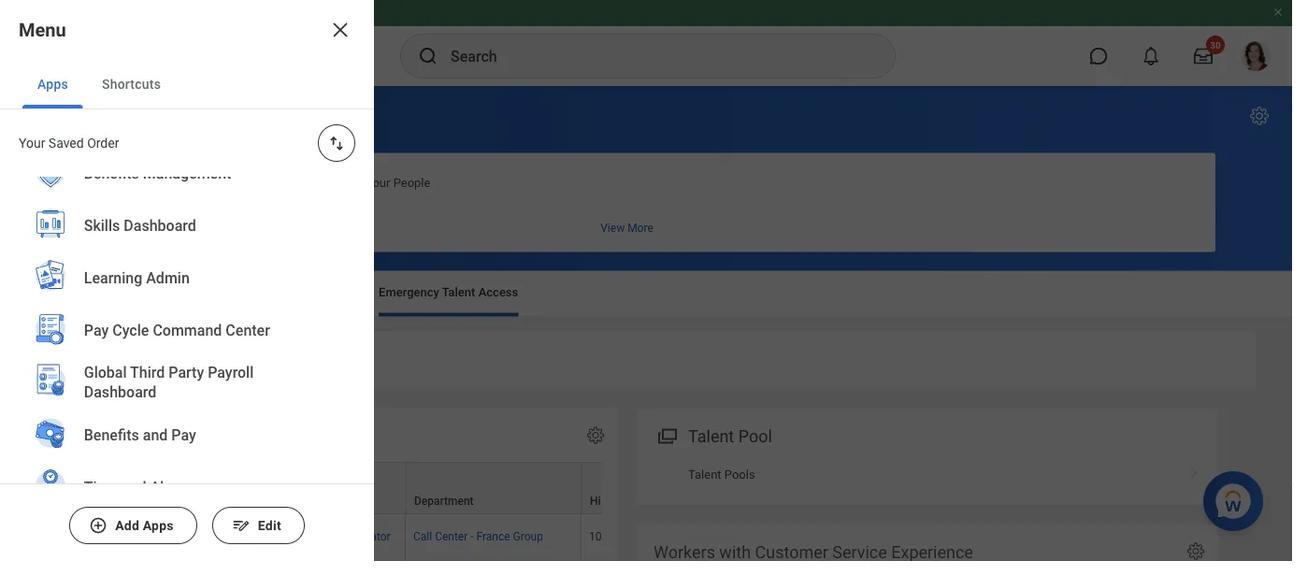 Task type: locate. For each thing, give the bounding box(es) containing it.
job
[[238, 494, 257, 507]]

center left operator
[[312, 530, 344, 543]]

center inside global navigation dialog
[[226, 321, 270, 339]]

order
[[87, 135, 119, 151]]

1 horizontal spatial emergency
[[379, 285, 439, 299]]

dashboard inside global third party payroll dashboard
[[84, 384, 157, 402]]

associate call center operator
[[238, 530, 391, 543]]

center left -
[[435, 530, 468, 543]]

0 horizontal spatial your
[[19, 135, 45, 151]]

pay cycle command center
[[84, 321, 270, 339]]

tab list inside plan, execute and analyze "main content"
[[19, 272, 1275, 317]]

time and absence
[[84, 479, 209, 496]]

global third party payroll dashboard
[[84, 364, 254, 402]]

learning admin
[[84, 269, 190, 287]]

hire
[[590, 494, 611, 507]]

apps inside 'button'
[[37, 76, 68, 92]]

0 vertical spatial emergency talent access
[[379, 285, 518, 299]]

pay left the cycle
[[84, 321, 109, 339]]

eligible for rehire element
[[37, 408, 1105, 561]]

your saved order
[[19, 135, 119, 151]]

edit
[[258, 518, 281, 533]]

0 vertical spatial plan
[[269, 175, 293, 189]]

dashboard
[[165, 175, 224, 189], [124, 217, 196, 235], [84, 384, 157, 402]]

pay up absence
[[172, 426, 196, 444]]

add
[[115, 518, 139, 533]]

notifications large image
[[1142, 47, 1160, 65]]

benefits and pay
[[84, 426, 196, 444]]

apps up plan,
[[37, 76, 68, 92]]

plan inside "button"
[[269, 175, 293, 189]]

1 horizontal spatial pay
[[172, 426, 196, 444]]

1 horizontal spatial apps
[[143, 518, 174, 533]]

0 vertical spatial your
[[19, 135, 45, 151]]

talent
[[442, 285, 475, 299], [135, 335, 187, 357], [688, 426, 734, 446], [688, 467, 722, 481]]

edit button
[[212, 507, 305, 544]]

associate call center operator link
[[238, 526, 391, 543]]

2 call from the left
[[413, 530, 432, 543]]

analyze
[[222, 102, 302, 129]]

1 horizontal spatial access
[[478, 285, 518, 299]]

2 benefits from the top
[[84, 426, 139, 444]]

profile
[[260, 494, 293, 507]]

0 horizontal spatial call
[[290, 530, 309, 543]]

2 horizontal spatial center
[[435, 530, 468, 543]]

0 horizontal spatial plan
[[37, 285, 61, 299]]

execute
[[93, 102, 173, 129]]

global navigation dialog
[[0, 0, 374, 561]]

and left manage
[[296, 175, 316, 189]]

absence
[[150, 479, 209, 496]]

your left saved
[[19, 135, 45, 151]]

admin
[[146, 269, 190, 287]]

shortcuts button
[[87, 60, 176, 108]]

x image
[[329, 19, 352, 41]]

center
[[226, 321, 270, 339], [312, 530, 344, 543], [435, 530, 468, 543]]

call down department
[[413, 530, 432, 543]]

benefits management link
[[22, 147, 352, 202]]

plan right the help
[[269, 175, 293, 189]]

10/12/2020
[[589, 530, 649, 543]]

call center - france group link
[[413, 526, 543, 543]]

dashboard inside "button"
[[165, 175, 224, 189]]

-
[[471, 530, 474, 543]]

0 vertical spatial dashboard
[[165, 175, 224, 189]]

associate
[[238, 530, 287, 543]]

inbox large image
[[1194, 47, 1213, 65]]

department button
[[406, 463, 581, 513]]

row
[[54, 462, 1105, 514], [54, 514, 1105, 561]]

for
[[112, 426, 133, 446]]

tab list containing apps
[[0, 60, 374, 109]]

and
[[179, 102, 216, 129], [296, 175, 316, 189], [143, 426, 168, 444], [122, 479, 147, 496]]

project worker
[[64, 494, 138, 507]]

1 vertical spatial benefits
[[84, 426, 139, 444]]

apps right add
[[143, 518, 174, 533]]

1 vertical spatial access
[[192, 335, 253, 357]]

learning
[[84, 269, 143, 287]]

0 vertical spatial access
[[478, 285, 518, 299]]

third
[[130, 364, 165, 382]]

1 vertical spatial plan
[[37, 285, 61, 299]]

job profile
[[238, 494, 293, 507]]

1 horizontal spatial emergency talent access
[[379, 285, 518, 299]]

emergency talent access
[[379, 285, 518, 299], [37, 335, 253, 357]]

pay
[[84, 321, 109, 339], [172, 426, 196, 444]]

dashboard down global
[[84, 384, 157, 402]]

1 row from the top
[[54, 462, 1105, 514]]

1 vertical spatial pay
[[172, 426, 196, 444]]

2 row from the top
[[54, 514, 1105, 561]]

1 vertical spatial emergency
[[37, 335, 131, 357]]

talent pools
[[688, 467, 755, 481]]

0 horizontal spatial pay
[[84, 321, 109, 339]]

learning admin link
[[22, 252, 352, 306]]

department
[[414, 494, 474, 507]]

time
[[84, 479, 118, 496]]

0 horizontal spatial apps
[[37, 76, 68, 92]]

1 benefits from the top
[[84, 164, 139, 182]]

payroll
[[208, 364, 254, 382]]

1 vertical spatial apps
[[143, 518, 174, 533]]

your
[[19, 135, 45, 151], [366, 175, 390, 189]]

row containing salim chabani
[[54, 514, 1105, 561]]

dashboard left to
[[165, 175, 224, 189]]

apps
[[37, 76, 68, 92], [143, 518, 174, 533]]

call right edit
[[290, 530, 309, 543]]

1 horizontal spatial your
[[366, 175, 390, 189]]

hire date button
[[582, 463, 672, 513]]

1 horizontal spatial plan
[[269, 175, 293, 189]]

use this dashboard to help plan and manage your people button
[[38, 153, 1216, 252]]

your left "people" on the top left
[[366, 175, 390, 189]]

0 horizontal spatial center
[[226, 321, 270, 339]]

to
[[227, 175, 238, 189]]

talent pool
[[688, 426, 772, 446]]

your inside global navigation dialog
[[19, 135, 45, 151]]

your inside "button"
[[366, 175, 390, 189]]

apps button
[[22, 60, 83, 108]]

1 horizontal spatial call
[[413, 530, 432, 543]]

dashboard down this
[[124, 217, 196, 235]]

2 vertical spatial dashboard
[[84, 384, 157, 402]]

group
[[513, 530, 543, 543]]

and right time
[[122, 479, 147, 496]]

0 horizontal spatial emergency talent access
[[37, 335, 253, 357]]

0 horizontal spatial emergency
[[37, 335, 131, 357]]

banner
[[0, 0, 1293, 86]]

command
[[153, 321, 222, 339]]

sort image
[[327, 134, 346, 152]]

0 vertical spatial apps
[[37, 76, 68, 92]]

apps inside button
[[143, 518, 174, 533]]

0 vertical spatial benefits
[[84, 164, 139, 182]]

access
[[478, 285, 518, 299], [192, 335, 253, 357]]

help
[[241, 175, 266, 189]]

date
[[614, 494, 637, 507]]

center up 'payroll' at the left bottom of the page
[[226, 321, 270, 339]]

menu group image
[[654, 422, 679, 447]]

plan left learning in the left of the page
[[37, 285, 61, 299]]

and right the for
[[143, 426, 168, 444]]

global
[[84, 364, 127, 382]]

benefits
[[84, 164, 139, 182], [84, 426, 139, 444]]

text edit image
[[232, 516, 250, 535]]

1 vertical spatial your
[[366, 175, 390, 189]]

call
[[290, 530, 309, 543], [413, 530, 432, 543]]

1 vertical spatial tab list
[[19, 272, 1275, 317]]

emergency
[[379, 285, 439, 299], [37, 335, 131, 357]]

tab list
[[0, 60, 374, 109], [19, 272, 1275, 317]]

hire date
[[590, 494, 637, 507]]

plan
[[269, 175, 293, 189], [37, 285, 61, 299]]

tab list containing plan
[[19, 272, 1275, 317]]

0 vertical spatial tab list
[[0, 60, 374, 109]]

and inside "link"
[[122, 479, 147, 496]]



Task type: vqa. For each thing, say whether or not it's contained in the screenshot.
USE THIS DASHBOARD TO HELP PLAN AND MANAGE YOUR PEOPLE button
yes



Task type: describe. For each thing, give the bounding box(es) containing it.
1 vertical spatial emergency talent access
[[37, 335, 253, 357]]

plus circle image
[[89, 516, 108, 535]]

pool
[[738, 426, 772, 446]]

plan, execute and analyze main content
[[0, 86, 1293, 561]]

project
[[64, 494, 99, 507]]

tab list for your saved order
[[0, 60, 374, 109]]

job profile button
[[230, 463, 405, 513]]

access inside tab list
[[478, 285, 518, 299]]

add apps
[[115, 518, 174, 533]]

saved
[[49, 135, 84, 151]]

pools
[[725, 467, 755, 481]]

this
[[142, 175, 162, 189]]

eligible
[[54, 426, 108, 446]]

0 horizontal spatial access
[[192, 335, 253, 357]]

1 vertical spatial dashboard
[[124, 217, 196, 235]]

menu
[[19, 19, 66, 41]]

profile logan mcneil element
[[1230, 36, 1282, 77]]

and up management
[[179, 102, 216, 129]]

benefits and pay link
[[22, 409, 352, 463]]

add apps button
[[69, 507, 197, 544]]

skills dashboard link
[[22, 200, 352, 254]]

rehire
[[137, 426, 185, 446]]

skills dashboard
[[84, 217, 196, 235]]

pay cycle command center link
[[22, 304, 352, 359]]

call center - france group
[[413, 530, 543, 543]]

france
[[476, 530, 510, 543]]

0 vertical spatial pay
[[84, 321, 109, 339]]

worker
[[102, 494, 138, 507]]

chabani
[[93, 530, 134, 543]]

shortcuts
[[102, 76, 161, 92]]

operator
[[347, 530, 391, 543]]

configure this page image
[[1248, 105, 1271, 127]]

use
[[119, 175, 139, 189]]

people
[[393, 175, 431, 189]]

salim chabani link
[[63, 526, 134, 543]]

manage
[[319, 175, 363, 189]]

chevron right image
[[1183, 461, 1207, 479]]

and inside "button"
[[296, 175, 316, 189]]

time and absence link
[[22, 461, 352, 516]]

0 vertical spatial emergency
[[379, 285, 439, 299]]

management
[[143, 164, 232, 182]]

1 horizontal spatial center
[[312, 530, 344, 543]]

benefits for benefits management
[[84, 164, 139, 182]]

plan, execute and analyze
[[37, 102, 302, 129]]

party
[[169, 364, 204, 382]]

project worker button
[[55, 463, 229, 513]]

plan,
[[37, 102, 88, 129]]

skills
[[84, 217, 120, 235]]

cycle
[[113, 321, 149, 339]]

row containing project worker
[[54, 462, 1105, 514]]

salim chabani
[[63, 530, 134, 543]]

close environment banner image
[[1273, 7, 1284, 18]]

tab list for emergency talent access
[[19, 272, 1275, 317]]

1 call from the left
[[290, 530, 309, 543]]

talent pools link
[[637, 455, 1218, 494]]

search image
[[417, 45, 440, 67]]

eligible for rehire
[[54, 426, 185, 446]]

salim
[[63, 530, 91, 543]]

benefits for benefits and pay
[[84, 426, 139, 444]]

use this dashboard to help plan and manage your people
[[119, 175, 431, 189]]

benefits management
[[84, 164, 232, 182]]



